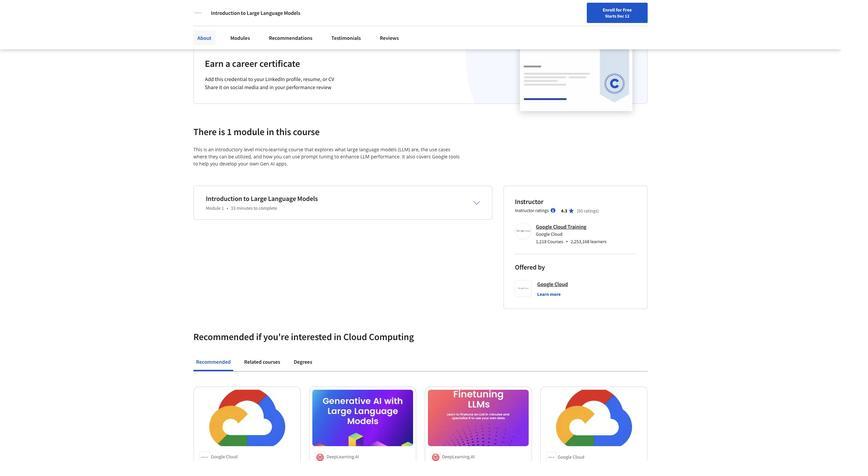 Task type: locate. For each thing, give the bounding box(es) containing it.
learn for learn more
[[538, 291, 549, 298]]

large up the complete
[[251, 194, 267, 203]]

this up "learning"
[[276, 126, 291, 138]]

0 horizontal spatial can
[[219, 153, 227, 160]]

recommendations link
[[265, 30, 317, 45]]

review
[[316, 84, 331, 91]]

modules
[[230, 34, 250, 41]]

in right 'interested'
[[334, 331, 342, 343]]

2,253,168
[[571, 239, 590, 245]]

1 vertical spatial introduction
[[206, 194, 242, 203]]

models
[[284, 9, 300, 16], [297, 194, 318, 203]]

1,218
[[536, 239, 547, 245]]

and right the media
[[260, 84, 269, 91]]

in up "learning"
[[266, 126, 274, 138]]

1 vertical spatial instructor
[[515, 208, 535, 214]]

cloud
[[553, 223, 567, 230], [551, 231, 563, 237], [555, 281, 568, 288], [344, 331, 367, 343], [226, 454, 238, 460], [573, 454, 585, 460]]

language for introduction to large language models
[[261, 9, 283, 16]]

recommended inside button
[[196, 359, 231, 366]]

is left an
[[204, 146, 207, 153]]

more inside button
[[550, 291, 561, 298]]

performance.
[[371, 153, 401, 160]]

and up own
[[254, 153, 262, 160]]

introduction right google cloud icon
[[211, 9, 240, 16]]

to up the media
[[248, 76, 253, 82]]

earn a career certificate
[[205, 57, 300, 70]]

add
[[205, 76, 214, 82]]

2 vertical spatial your
[[238, 161, 248, 167]]

• left 33
[[227, 205, 228, 211]]

modules link
[[226, 30, 254, 45]]

recommended
[[193, 331, 254, 343], [196, 359, 231, 366]]

1 vertical spatial •
[[566, 238, 568, 245]]

be
[[228, 153, 234, 160]]

utilized,
[[235, 153, 252, 160]]

more down google cloud link
[[550, 291, 561, 298]]

ai
[[270, 161, 275, 167]]

1 vertical spatial course
[[289, 146, 303, 153]]

1 horizontal spatial deeplearning.ai
[[442, 454, 475, 460]]

your down 'linkedin'
[[275, 84, 285, 91]]

for left business in the top of the page
[[270, 6, 277, 12]]

(
[[577, 208, 579, 214]]

training
[[568, 223, 587, 230]]

0 vertical spatial large
[[247, 9, 260, 16]]

credential
[[224, 76, 247, 82]]

1 vertical spatial models
[[297, 194, 318, 203]]

can up apps.
[[283, 153, 291, 160]]

0 vertical spatial introduction
[[211, 9, 240, 16]]

0 vertical spatial is
[[219, 126, 225, 138]]

1 vertical spatial 1
[[222, 205, 224, 211]]

0 vertical spatial 1
[[227, 126, 232, 138]]

2 horizontal spatial your
[[275, 84, 285, 91]]

learners
[[591, 239, 607, 245]]

it
[[219, 84, 222, 91]]

own
[[250, 161, 259, 167]]

1 horizontal spatial for
[[616, 7, 622, 13]]

is inside the this is an introductory level micro-learning course that explores what large language models (llm) are, the use cases where they can be utilized, and how you can use prompt tuning to enhance llm performance. it also covers google tools to help you develop your own gen ai apps.
[[204, 146, 207, 153]]

1 vertical spatial recommended
[[196, 359, 231, 366]]

ratings right 50
[[584, 208, 598, 214]]

instructor up instructor ratings
[[515, 197, 544, 206]]

0 horizontal spatial use
[[292, 153, 300, 160]]

language inside the "introduction to large language models module 1 • 33 minutes to complete"
[[268, 194, 296, 203]]

in down 'linkedin'
[[270, 84, 274, 91]]

1 horizontal spatial is
[[219, 126, 225, 138]]

this
[[193, 146, 202, 153]]

1 vertical spatial and
[[254, 153, 262, 160]]

learn more about coursera for business link
[[205, 6, 298, 12]]

0 horizontal spatial this
[[215, 76, 223, 82]]

large inside the "introduction to large language models module 1 • 33 minutes to complete"
[[251, 194, 267, 203]]

0 vertical spatial your
[[254, 76, 264, 82]]

for up dec
[[616, 7, 622, 13]]

for
[[270, 6, 277, 12], [616, 7, 622, 13]]

0 horizontal spatial learn
[[205, 6, 218, 12]]

1 horizontal spatial this
[[276, 126, 291, 138]]

0 vertical spatial language
[[261, 9, 283, 16]]

courses
[[263, 359, 280, 366]]

they
[[209, 153, 218, 160]]

micro-
[[255, 146, 269, 153]]

0 vertical spatial more
[[219, 6, 231, 12]]

1 horizontal spatial you
[[274, 153, 282, 160]]

use left prompt
[[292, 153, 300, 160]]

this up it
[[215, 76, 223, 82]]

more left about
[[219, 6, 231, 12]]

minutes
[[237, 205, 253, 211]]

1 inside the "introduction to large language models module 1 • 33 minutes to complete"
[[222, 205, 224, 211]]

models inside the "introduction to large language models module 1 • 33 minutes to complete"
[[297, 194, 318, 203]]

you down "learning"
[[274, 153, 282, 160]]

to right minutes
[[254, 205, 258, 211]]

1 horizontal spatial more
[[550, 291, 561, 298]]

1 vertical spatial more
[[550, 291, 561, 298]]

introduction to large language models
[[211, 9, 300, 16]]

•
[[227, 205, 228, 211], [566, 238, 568, 245]]

1 horizontal spatial learn
[[538, 291, 549, 298]]

in
[[270, 84, 274, 91], [266, 126, 274, 138], [334, 331, 342, 343]]

1 vertical spatial is
[[204, 146, 207, 153]]

your down utilized,
[[238, 161, 248, 167]]

learn down google cloud link
[[538, 291, 549, 298]]

learning
[[269, 146, 287, 153]]

0 vertical spatial and
[[260, 84, 269, 91]]

testimonials link
[[327, 30, 365, 45]]

there is 1 module in this course
[[193, 126, 320, 138]]

2 can from the left
[[283, 153, 291, 160]]

google cloud training image
[[516, 224, 531, 239]]

2 deeplearning.ai from the left
[[442, 454, 475, 460]]

1 vertical spatial you
[[210, 161, 218, 167]]

1 vertical spatial language
[[268, 194, 296, 203]]

0 horizontal spatial for
[[270, 6, 277, 12]]

1 deeplearning.ai from the left
[[327, 454, 359, 460]]

your up the media
[[254, 76, 264, 82]]

google cloud training google cloud 1,218 courses • 2,253,168 learners
[[536, 223, 607, 245]]

google cloud
[[538, 281, 568, 288], [211, 454, 238, 460], [558, 454, 585, 460]]

0 horizontal spatial more
[[219, 6, 231, 12]]

resume,
[[303, 76, 322, 82]]

learn more
[[538, 291, 561, 298]]

google cloud training link
[[536, 223, 587, 230]]

large right about
[[247, 9, 260, 16]]

can left be
[[219, 153, 227, 160]]

0 vertical spatial in
[[270, 84, 274, 91]]

add this credential to your linkedin profile, resume, or cv share it on social media and in your performance review
[[205, 76, 334, 91]]

courses
[[548, 239, 563, 245]]

0 vertical spatial models
[[284, 9, 300, 16]]

1 vertical spatial in
[[266, 126, 274, 138]]

1 up introductory
[[227, 126, 232, 138]]

• right courses
[[566, 238, 568, 245]]

introduction up 33
[[206, 194, 242, 203]]

coursera enterprise logos image
[[497, 0, 632, 8]]

enroll for free starts dec 12
[[603, 7, 632, 19]]

0 horizontal spatial •
[[227, 205, 228, 211]]

for inside enroll for free starts dec 12
[[616, 7, 622, 13]]

large
[[247, 9, 260, 16], [251, 194, 267, 203]]

0 vertical spatial •
[[227, 205, 228, 211]]

0 horizontal spatial your
[[238, 161, 248, 167]]

1 instructor from the top
[[515, 197, 544, 206]]

is right there
[[219, 126, 225, 138]]

your
[[254, 76, 264, 82], [275, 84, 285, 91], [238, 161, 248, 167]]

to
[[241, 9, 246, 16], [248, 76, 253, 82], [335, 153, 339, 160], [193, 161, 198, 167], [244, 194, 250, 203], [254, 205, 258, 211]]

introductory
[[215, 146, 243, 153]]

instructor for instructor
[[515, 197, 544, 206]]

is
[[219, 126, 225, 138], [204, 146, 207, 153]]

introduction
[[211, 9, 240, 16], [206, 194, 242, 203]]

1 horizontal spatial can
[[283, 153, 291, 160]]

1 vertical spatial learn
[[538, 291, 549, 298]]

you down they
[[210, 161, 218, 167]]

learn inside learn more button
[[538, 291, 549, 298]]

1 horizontal spatial use
[[429, 146, 437, 153]]

1 right module
[[222, 205, 224, 211]]

0 vertical spatial this
[[215, 76, 223, 82]]

0 horizontal spatial is
[[204, 146, 207, 153]]

your inside the this is an introductory level micro-learning course that explores what large language models (llm) are, the use cases where they can be utilized, and how you can use prompt tuning to enhance llm performance. it also covers google tools to help you develop your own gen ai apps.
[[238, 161, 248, 167]]

learn more about coursera for business
[[205, 6, 298, 12]]

1 vertical spatial large
[[251, 194, 267, 203]]

1
[[227, 126, 232, 138], [222, 205, 224, 211]]

0 vertical spatial learn
[[205, 6, 218, 12]]

there
[[193, 126, 217, 138]]

course left that
[[289, 146, 303, 153]]

large for introduction to large language models
[[247, 9, 260, 16]]

learn
[[205, 6, 218, 12], [538, 291, 549, 298]]

0 vertical spatial recommended
[[193, 331, 254, 343]]

models
[[381, 146, 397, 153]]

starts
[[605, 13, 617, 19]]

0 vertical spatial course
[[293, 126, 320, 138]]

instructor up google cloud training image
[[515, 208, 535, 214]]

develop
[[219, 161, 237, 167]]

models for introduction to large language models module 1 • 33 minutes to complete
[[297, 194, 318, 203]]

1 horizontal spatial •
[[566, 238, 568, 245]]

can
[[219, 153, 227, 160], [283, 153, 291, 160]]

business
[[278, 6, 298, 12]]

module
[[234, 126, 265, 138]]

you're
[[263, 331, 289, 343]]

it
[[402, 153, 405, 160]]

• inside the "introduction to large language models module 1 • 33 minutes to complete"
[[227, 205, 228, 211]]

is for there
[[219, 126, 225, 138]]

2 vertical spatial in
[[334, 331, 342, 343]]

and inside the this is an introductory level micro-learning course that explores what large language models (llm) are, the use cases where they can be utilized, and how you can use prompt tuning to enhance llm performance. it also covers google tools to help you develop your own gen ai apps.
[[254, 153, 262, 160]]

offered by
[[515, 263, 545, 271]]

1 vertical spatial this
[[276, 126, 291, 138]]

use right the
[[429, 146, 437, 153]]

• inside google cloud training google cloud 1,218 courses • 2,253,168 learners
[[566, 238, 568, 245]]

instructor
[[515, 197, 544, 206], [515, 208, 535, 214]]

to inside add this credential to your linkedin profile, resume, or cv share it on social media and in your performance review
[[248, 76, 253, 82]]

you
[[274, 153, 282, 160], [210, 161, 218, 167]]

ratings left 4.3
[[536, 208, 549, 214]]

to down "what" at the left
[[335, 153, 339, 160]]

1 horizontal spatial your
[[254, 76, 264, 82]]

1 horizontal spatial 1
[[227, 126, 232, 138]]

0 horizontal spatial deeplearning.ai
[[327, 454, 359, 460]]

recommendation tabs tab list
[[193, 354, 648, 372]]

12
[[625, 13, 630, 19]]

0 vertical spatial use
[[429, 146, 437, 153]]

course up that
[[293, 126, 320, 138]]

2 instructor from the top
[[515, 208, 535, 214]]

0 horizontal spatial 1
[[222, 205, 224, 211]]

instructor for instructor ratings
[[515, 208, 535, 214]]

1 vertical spatial your
[[275, 84, 285, 91]]

and
[[260, 84, 269, 91], [254, 153, 262, 160]]

learn right google cloud icon
[[205, 6, 218, 12]]

0 vertical spatial instructor
[[515, 197, 544, 206]]

introduction inside the "introduction to large language models module 1 • 33 minutes to complete"
[[206, 194, 242, 203]]

level
[[244, 146, 254, 153]]

None search field
[[96, 18, 259, 31]]

• for to
[[227, 205, 228, 211]]

0 vertical spatial you
[[274, 153, 282, 160]]

in for interested
[[334, 331, 342, 343]]

enhance
[[340, 153, 359, 160]]

more
[[219, 6, 231, 12], [550, 291, 561, 298]]

language
[[359, 146, 379, 153]]

deeplearning.ai
[[327, 454, 359, 460], [442, 454, 475, 460]]

social
[[230, 84, 243, 91]]

4.3
[[561, 208, 568, 214]]

1 can from the left
[[219, 153, 227, 160]]



Task type: describe. For each thing, give the bounding box(es) containing it.
what
[[335, 146, 346, 153]]

recommended for recommended if you're interested in cloud computing
[[193, 331, 254, 343]]

a
[[225, 57, 230, 70]]

enroll
[[603, 7, 615, 13]]

to up minutes
[[244, 194, 250, 203]]

where
[[193, 153, 207, 160]]

1 vertical spatial use
[[292, 153, 300, 160]]

50
[[579, 208, 583, 214]]

degrees button
[[291, 354, 315, 370]]

(llm)
[[398, 146, 410, 153]]

33
[[231, 205, 236, 211]]

coursera career certificate image
[[520, 39, 633, 111]]

interested
[[291, 331, 332, 343]]

recommended button
[[193, 354, 233, 370]]

linkedin
[[266, 76, 285, 82]]

prompt
[[301, 153, 318, 160]]

more for learn more
[[550, 291, 561, 298]]

1 horizontal spatial ratings
[[584, 208, 598, 214]]

to left coursera
[[241, 9, 246, 16]]

free
[[623, 7, 632, 13]]

recommended if you're interested in cloud computing
[[193, 331, 414, 343]]

cv
[[329, 76, 334, 82]]

share
[[205, 84, 218, 91]]

offered
[[515, 263, 537, 271]]

explores
[[315, 146, 334, 153]]

earn
[[205, 57, 224, 70]]

apps.
[[276, 161, 288, 167]]

introduction for introduction to large language models module 1 • 33 minutes to complete
[[206, 194, 242, 203]]

learn more button
[[538, 291, 561, 298]]

related
[[244, 359, 262, 366]]

this is an introductory level micro-learning course that explores what large language models (llm) are, the use cases where they can be utilized, and how you can use prompt tuning to enhance llm performance. it also covers google tools to help you develop your own gen ai apps.
[[193, 146, 461, 167]]

related courses button
[[242, 354, 283, 370]]

about
[[233, 6, 246, 12]]

degrees
[[294, 359, 312, 366]]

related courses
[[244, 359, 280, 366]]

large for introduction to large language models module 1 • 33 minutes to complete
[[251, 194, 267, 203]]

0 horizontal spatial you
[[210, 161, 218, 167]]

tools
[[449, 153, 460, 160]]

testimonials
[[332, 34, 361, 41]]

llm
[[361, 153, 370, 160]]

google cloud link
[[538, 280, 568, 288]]

is for this
[[204, 146, 207, 153]]

in inside add this credential to your linkedin profile, resume, or cv share it on social media and in your performance review
[[270, 84, 274, 91]]

recommended for recommended
[[196, 359, 231, 366]]

0 horizontal spatial ratings
[[536, 208, 549, 214]]

help
[[199, 161, 209, 167]]

large
[[347, 146, 358, 153]]

to left help
[[193, 161, 198, 167]]

in for module
[[266, 126, 274, 138]]

recommendations
[[269, 34, 313, 41]]

)
[[598, 208, 599, 214]]

coursera
[[247, 6, 269, 12]]

by
[[538, 263, 545, 271]]

introduction to large language models module 1 • 33 minutes to complete
[[206, 194, 318, 211]]

language for introduction to large language models module 1 • 33 minutes to complete
[[268, 194, 296, 203]]

profile,
[[286, 76, 302, 82]]

that
[[305, 146, 314, 153]]

( 50 ratings )
[[577, 208, 599, 214]]

performance
[[286, 84, 315, 91]]

this inside add this credential to your linkedin profile, resume, or cv share it on social media and in your performance review
[[215, 76, 223, 82]]

or
[[323, 76, 327, 82]]

an
[[208, 146, 214, 153]]

introduction for introduction to large language models
[[211, 9, 240, 16]]

the
[[421, 146, 428, 153]]

more for learn more about coursera for business
[[219, 6, 231, 12]]

module
[[206, 205, 221, 211]]

course inside the this is an introductory level micro-learning course that explores what large language models (llm) are, the use cases where they can be utilized, and how you can use prompt tuning to enhance llm performance. it also covers google tools to help you develop your own gen ai apps.
[[289, 146, 303, 153]]

media
[[245, 84, 259, 91]]

how
[[263, 153, 273, 160]]

also
[[406, 153, 415, 160]]

• for cloud
[[566, 238, 568, 245]]

tuning
[[319, 153, 333, 160]]

instructor ratings
[[515, 208, 549, 214]]

are,
[[411, 146, 420, 153]]

computing
[[369, 331, 414, 343]]

reviews link
[[376, 30, 403, 45]]

about
[[198, 34, 212, 41]]

google cloud image
[[193, 8, 203, 18]]

and inside add this credential to your linkedin profile, resume, or cv share it on social media and in your performance review
[[260, 84, 269, 91]]

career
[[232, 57, 258, 70]]

learn for learn more about coursera for business
[[205, 6, 218, 12]]

google inside the this is an introductory level micro-learning course that explores what large language models (llm) are, the use cases where they can be utilized, and how you can use prompt tuning to enhance llm performance. it also covers google tools to help you develop your own gen ai apps.
[[432, 153, 448, 160]]

models for introduction to large language models
[[284, 9, 300, 16]]



Task type: vqa. For each thing, say whether or not it's contained in the screenshot.
The There Is 1 Module In This Course
yes



